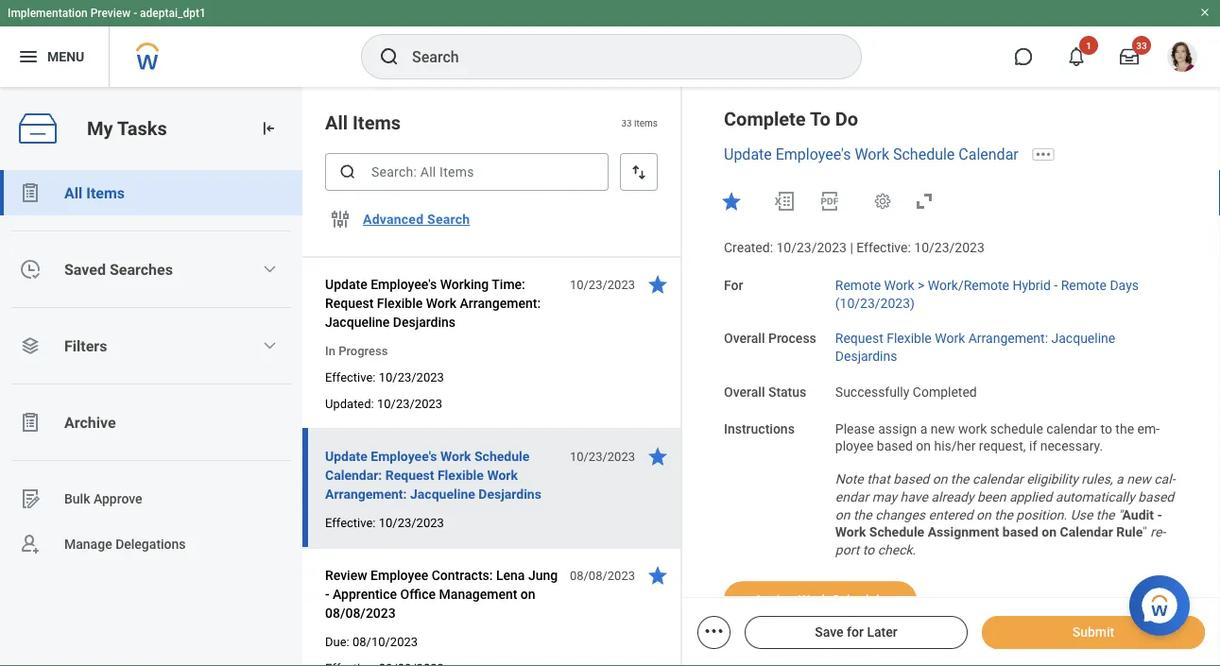 Task type: describe. For each thing, give the bounding box(es) containing it.
due: 08/10/2023
[[325, 635, 418, 649]]

based inside please assign a new work schedule calendar to the em ployee based on his/her request, if necessary.
[[877, 439, 913, 454]]

all items button
[[0, 170, 303, 216]]

time:
[[492, 277, 526, 292]]

management
[[439, 587, 518, 602]]

assign
[[879, 421, 917, 437]]

33 for 33
[[1137, 40, 1148, 51]]

chevron down image
[[262, 262, 277, 277]]

manage
[[64, 537, 112, 552]]

calendar inside audit - work schedule assignment based on calendar rule
[[1061, 525, 1114, 541]]

contracts:
[[432, 568, 493, 583]]

clipboard image for archive
[[19, 411, 42, 434]]

archive
[[64, 414, 116, 432]]

hybrid
[[1013, 278, 1051, 293]]

transformation import image
[[259, 119, 278, 138]]

export to excel image
[[774, 190, 796, 213]]

jacqueline inside update employee's work schedule calendar: request flexible work arrangement: jacqueline desjardins
[[410, 487, 475, 502]]

automatically
[[1056, 490, 1135, 505]]

been
[[978, 490, 1007, 505]]

Search Workday  search field
[[412, 36, 823, 78]]

1 remote from the left
[[836, 278, 881, 293]]

check
[[878, 543, 913, 558]]

in progress
[[325, 344, 388, 358]]

schedule
[[991, 421, 1044, 437]]

(10/23/2023)
[[836, 295, 915, 311]]

items inside item list element
[[353, 112, 401, 134]]

desjardins inside update employee's work schedule calendar: request flexible work arrangement: jacqueline desjardins
[[479, 487, 542, 502]]

menu button
[[0, 26, 109, 87]]

update employee's working time: request flexible work arrangement: jacqueline desjardins
[[325, 277, 541, 330]]

filters button
[[0, 323, 303, 369]]

request inside 'update employee's working time: request flexible work arrangement: jacqueline desjardins'
[[325, 296, 374, 311]]

advanced search
[[363, 212, 470, 227]]

approve
[[94, 491, 142, 507]]

applied
[[1010, 490, 1053, 505]]

based down the cal
[[1139, 490, 1175, 505]]

- inside audit - work schedule assignment based on calendar rule
[[1158, 507, 1163, 523]]

later
[[868, 625, 898, 641]]

1 vertical spatial search image
[[339, 163, 357, 182]]

update employee's working time: request flexible work arrangement: jacqueline desjardins button
[[325, 273, 560, 334]]

0 vertical spatial effective:
[[857, 240, 911, 256]]

overall for overall status
[[724, 384, 765, 400]]

overall status
[[724, 384, 807, 400]]

rename image
[[19, 488, 42, 511]]

search
[[427, 212, 470, 227]]

assignment
[[928, 525, 1000, 541]]

his/her
[[935, 439, 976, 454]]

review employee contracts: lena jung - apprentice office management on 08/08/2023
[[325, 568, 558, 621]]

progress
[[339, 344, 388, 358]]

assign work schedule button
[[724, 582, 917, 620]]

entered
[[929, 507, 974, 523]]

endar
[[836, 472, 1176, 505]]

star image inside item list element
[[647, 273, 670, 296]]

days
[[1111, 278, 1139, 293]]

assign
[[755, 593, 795, 609]]

submit button
[[983, 617, 1206, 650]]

clock check image
[[19, 258, 42, 281]]

em
[[1138, 421, 1160, 437]]

schedule for audit - work schedule assignment based on calendar rule
[[870, 525, 925, 541]]

updated:
[[325, 397, 374, 411]]

on up already
[[933, 472, 948, 487]]

adeptai_dpt1
[[140, 7, 206, 20]]

note that based on the calendar eligibility rules, a new cal endar may have already been applied automatically based on the changes entered on the position. use the "
[[836, 472, 1178, 523]]

on inside audit - work schedule assignment based on calendar rule
[[1042, 525, 1057, 541]]

have
[[901, 490, 929, 505]]

necessary.
[[1041, 439, 1104, 454]]

saved searches
[[64, 261, 173, 278]]

1 button
[[1056, 36, 1099, 78]]

arrangement: inside 'update employee's working time: request flexible work arrangement: jacqueline desjardins'
[[460, 296, 541, 311]]

a inside please assign a new work schedule calendar to the em ployee based on his/her request, if necessary.
[[921, 421, 928, 437]]

overall for overall process
[[724, 331, 765, 347]]

lena
[[496, 568, 525, 583]]

08/08/2023 inside review employee contracts: lena jung - apprentice office management on 08/08/2023
[[325, 606, 396, 621]]

update employee's work schedule calendar: request flexible work arrangement: jacqueline desjardins
[[325, 449, 542, 502]]

office
[[400, 587, 436, 602]]

arrangement: inside update employee's work schedule calendar: request flexible work arrangement: jacqueline desjardins
[[325, 487, 407, 502]]

submit
[[1073, 625, 1115, 641]]

items
[[635, 117, 658, 128]]

implementation
[[8, 7, 88, 20]]

assign work schedule
[[755, 593, 887, 609]]

related actions image
[[703, 620, 726, 643]]

new inside note that based on the calendar eligibility rules, a new cal endar may have already been applied automatically based on the changes entered on the position. use the "
[[1127, 472, 1152, 487]]

update for update employee's work schedule calendar
[[724, 146, 772, 163]]

schedule for update employee's work schedule calendar
[[894, 146, 955, 163]]

saved searches button
[[0, 247, 303, 292]]

my tasks
[[87, 117, 167, 140]]

review employee contracts: lena jung - apprentice office management on 08/08/2023 button
[[325, 565, 560, 625]]

on inside review employee contracts: lena jung - apprentice office management on 08/08/2023
[[521, 587, 536, 602]]

on inside please assign a new work schedule calendar to the em ployee based on his/her request, if necessary.
[[917, 439, 931, 454]]

calendar:
[[325, 468, 382, 483]]

filters
[[64, 337, 107, 355]]

jacqueline inside request flexible work arrangement: jacqueline desjardins
[[1052, 331, 1116, 347]]

request inside update employee's work schedule calendar: request flexible work arrangement: jacqueline desjardins
[[386, 468, 434, 483]]

calendar inside please assign a new work schedule calendar to the em ployee based on his/her request, if necessary.
[[1047, 421, 1098, 437]]

work
[[959, 421, 987, 437]]

audit
[[1123, 507, 1155, 523]]

save for later
[[815, 625, 898, 641]]

cal
[[1155, 472, 1176, 487]]

on down note
[[836, 507, 851, 523]]

changes
[[876, 507, 926, 523]]

successfully
[[836, 384, 910, 400]]

|
[[850, 240, 854, 256]]

based inside audit - work schedule assignment based on calendar rule
[[1003, 525, 1039, 541]]

close environment banner image
[[1200, 7, 1211, 18]]

ployee
[[836, 421, 1160, 454]]

fullscreen image
[[913, 190, 936, 213]]

to
[[810, 108, 831, 130]]

to inside re port to check
[[863, 543, 875, 558]]

Search: All Items text field
[[325, 153, 609, 191]]

" inside note that based on the calendar eligibility rules, a new cal endar may have already been applied automatically based on the changes entered on the position. use the "
[[1119, 507, 1123, 523]]

chevron down image
[[262, 339, 277, 354]]

based up have
[[894, 472, 930, 487]]

justify image
[[17, 45, 40, 68]]

configure image
[[329, 208, 352, 231]]

for
[[847, 625, 864, 641]]



Task type: vqa. For each thing, say whether or not it's contained in the screenshot.
- in the "Remote Work > Work/Remote Hybrid - Remote Days (10/23/2023)"
yes



Task type: locate. For each thing, give the bounding box(es) containing it.
star image for update employee's work schedule calendar: request flexible work arrangement: jacqueline desjardins
[[647, 445, 670, 468]]

all inside item list element
[[325, 112, 348, 134]]

0 vertical spatial jacqueline
[[325, 314, 390, 330]]

remote
[[836, 278, 881, 293], [1062, 278, 1107, 293]]

remote work > work/remote hybrid - remote days (10/23/2023) link
[[836, 274, 1139, 311]]

1 horizontal spatial calendar
[[1061, 525, 1114, 541]]

0 horizontal spatial "
[[1119, 507, 1123, 523]]

08/08/2023 down 'apprentice'
[[325, 606, 396, 621]]

complete
[[724, 108, 806, 130]]

" up rule
[[1119, 507, 1123, 523]]

due:
[[325, 635, 350, 649]]

to inside please assign a new work schedule calendar to the em ployee based on his/her request, if necessary.
[[1101, 421, 1113, 437]]

effective: down calendar:
[[325, 516, 376, 530]]

1 vertical spatial items
[[86, 184, 125, 202]]

1 vertical spatial all items
[[64, 184, 125, 202]]

- right preview
[[133, 7, 137, 20]]

1 vertical spatial 33
[[622, 117, 632, 128]]

- up re
[[1158, 507, 1163, 523]]

1 vertical spatial calendar
[[973, 472, 1024, 487]]

1 horizontal spatial flexible
[[438, 468, 484, 483]]

update up calendar:
[[325, 449, 368, 464]]

advanced search button
[[356, 200, 478, 238]]

0 vertical spatial a
[[921, 421, 928, 437]]

working
[[440, 277, 489, 292]]

effective: right '|'
[[857, 240, 911, 256]]

desjardins up "successfully" on the right of page
[[836, 349, 898, 364]]

1 horizontal spatial 08/08/2023
[[570, 569, 635, 583]]

arrangement:
[[460, 296, 541, 311], [969, 331, 1049, 347], [325, 487, 407, 502]]

0 horizontal spatial star image
[[647, 273, 670, 296]]

view printable version (pdf) image
[[819, 190, 842, 213]]

0 vertical spatial all items
[[325, 112, 401, 134]]

manage delegations
[[64, 537, 186, 552]]

0 horizontal spatial 33
[[622, 117, 632, 128]]

1 vertical spatial employee's
[[371, 277, 437, 292]]

1 horizontal spatial remote
[[1062, 278, 1107, 293]]

0 horizontal spatial all
[[64, 184, 83, 202]]

08/08/2023 right jung
[[570, 569, 635, 583]]

list containing all items
[[0, 170, 303, 567]]

arrangement: down calendar:
[[325, 487, 407, 502]]

the down automatically
[[1097, 507, 1115, 523]]

desjardins
[[393, 314, 456, 330], [836, 349, 898, 364], [479, 487, 542, 502]]

0 vertical spatial request
[[325, 296, 374, 311]]

new up his/her
[[931, 421, 956, 437]]

update employee's work schedule calendar
[[724, 146, 1019, 163]]

employee's for update employee's work schedule calendar: request flexible work arrangement: jacqueline desjardins
[[371, 449, 437, 464]]

1 vertical spatial desjardins
[[836, 349, 898, 364]]

please
[[836, 421, 875, 437]]

0 vertical spatial star image
[[721, 190, 743, 213]]

1 horizontal spatial to
[[1101, 421, 1113, 437]]

overall up the instructions
[[724, 384, 765, 400]]

0 vertical spatial clipboard image
[[19, 182, 42, 204]]

update down the configure 'image'
[[325, 277, 368, 292]]

1 vertical spatial clipboard image
[[19, 411, 42, 434]]

use
[[1071, 507, 1094, 523]]

to up necessary. on the bottom
[[1101, 421, 1113, 437]]

a right 'rules,'
[[1117, 472, 1124, 487]]

on down been
[[977, 507, 992, 523]]

schedule
[[894, 146, 955, 163], [475, 449, 530, 464], [870, 525, 925, 541], [832, 593, 887, 609]]

1 vertical spatial all
[[64, 184, 83, 202]]

- right hybrid
[[1055, 278, 1058, 293]]

complete to do
[[724, 108, 859, 130]]

33 button
[[1109, 36, 1152, 78]]

08/10/2023
[[353, 635, 418, 649]]

the down 'may'
[[854, 507, 873, 523]]

2 horizontal spatial flexible
[[887, 331, 932, 347]]

re port to check
[[836, 525, 1166, 558]]

2 vertical spatial update
[[325, 449, 368, 464]]

schedule inside button
[[832, 593, 887, 609]]

schedule inside update employee's work schedule calendar: request flexible work arrangement: jacqueline desjardins
[[475, 449, 530, 464]]

request right calendar:
[[386, 468, 434, 483]]

on down jung
[[521, 587, 536, 602]]

star image
[[647, 445, 670, 468], [647, 565, 670, 587]]

0 vertical spatial "
[[1119, 507, 1123, 523]]

profile logan mcneil image
[[1168, 42, 1198, 76]]

perspective image
[[19, 335, 42, 357]]

1 vertical spatial a
[[1117, 472, 1124, 487]]

1 vertical spatial overall
[[724, 384, 765, 400]]

- inside remote work > work/remote hybrid - remote days (10/23/2023)
[[1055, 278, 1058, 293]]

2 vertical spatial request
[[386, 468, 434, 483]]

1 horizontal spatial 33
[[1137, 40, 1148, 51]]

0 horizontal spatial items
[[86, 184, 125, 202]]

based
[[877, 439, 913, 454], [894, 472, 930, 487], [1139, 490, 1175, 505], [1003, 525, 1039, 541]]

request,
[[980, 439, 1027, 454]]

0 horizontal spatial arrangement:
[[325, 487, 407, 502]]

1 vertical spatial star image
[[647, 565, 670, 587]]

implementation preview -   adeptai_dpt1
[[8, 7, 206, 20]]

position.
[[1017, 507, 1068, 523]]

update inside 'update employee's working time: request flexible work arrangement: jacqueline desjardins'
[[325, 277, 368, 292]]

on down "position."
[[1042, 525, 1057, 541]]

desjardins down working
[[393, 314, 456, 330]]

2 vertical spatial flexible
[[438, 468, 484, 483]]

request flexible work arrangement: jacqueline desjardins link
[[836, 327, 1116, 364]]

employee's for update employee's working time: request flexible work arrangement: jacqueline desjardins
[[371, 277, 437, 292]]

audit - work schedule assignment based on calendar rule
[[836, 507, 1166, 541]]

1 horizontal spatial a
[[1117, 472, 1124, 487]]

gear image
[[874, 192, 893, 211]]

do
[[836, 108, 859, 130]]

2 overall from the top
[[724, 384, 765, 400]]

user plus image
[[19, 533, 42, 556]]

1 vertical spatial "
[[1144, 525, 1151, 541]]

star image left for
[[647, 273, 670, 296]]

employee's for update employee's work schedule calendar
[[776, 146, 851, 163]]

1 vertical spatial effective:
[[325, 370, 376, 384]]

1 vertical spatial to
[[863, 543, 875, 558]]

notifications large image
[[1068, 47, 1087, 66]]

jacqueline down days
[[1052, 331, 1116, 347]]

re
[[1151, 525, 1166, 541]]

clipboard image inside archive button
[[19, 411, 42, 434]]

all
[[325, 112, 348, 134], [64, 184, 83, 202]]

2 effective: 10/23/2023 from the top
[[325, 516, 444, 530]]

0 vertical spatial arrangement:
[[460, 296, 541, 311]]

work inside request flexible work arrangement: jacqueline desjardins
[[935, 331, 966, 347]]

1 vertical spatial jacqueline
[[1052, 331, 1116, 347]]

star image for review employee contracts: lena jung - apprentice office management on 08/08/2023
[[647, 565, 670, 587]]

update for update employee's work schedule calendar: request flexible work arrangement: jacqueline desjardins
[[325, 449, 368, 464]]

clipboard image inside all items button
[[19, 182, 42, 204]]

33 inside 33 button
[[1137, 40, 1148, 51]]

new left the cal
[[1127, 472, 1152, 487]]

clipboard image up clock check icon
[[19, 182, 42, 204]]

1 vertical spatial effective: 10/23/2023
[[325, 516, 444, 530]]

0 horizontal spatial calendar
[[959, 146, 1019, 163]]

created:
[[724, 240, 774, 256]]

1 horizontal spatial calendar
[[1047, 421, 1098, 437]]

jacqueline up in progress
[[325, 314, 390, 330]]

star image up created: at top
[[721, 190, 743, 213]]

effective: up updated:
[[325, 370, 376, 384]]

the left em
[[1116, 421, 1135, 437]]

arrangement: down time:
[[460, 296, 541, 311]]

employee
[[371, 568, 429, 583]]

that
[[867, 472, 891, 487]]

request flexible work arrangement: jacqueline desjardins
[[836, 331, 1116, 364]]

2 clipboard image from the top
[[19, 411, 42, 434]]

0 vertical spatial desjardins
[[393, 314, 456, 330]]

1 horizontal spatial arrangement:
[[460, 296, 541, 311]]

2 horizontal spatial desjardins
[[836, 349, 898, 364]]

1 clipboard image from the top
[[19, 182, 42, 204]]

a right the assign
[[921, 421, 928, 437]]

employee's inside update employee's work schedule calendar: request flexible work arrangement: jacqueline desjardins
[[371, 449, 437, 464]]

1 horizontal spatial request
[[386, 468, 434, 483]]

0 vertical spatial items
[[353, 112, 401, 134]]

1 horizontal spatial desjardins
[[479, 487, 542, 502]]

effective:
[[857, 240, 911, 256], [325, 370, 376, 384], [325, 516, 376, 530]]

33 for 33 items
[[622, 117, 632, 128]]

request up in progress
[[325, 296, 374, 311]]

menu
[[47, 49, 84, 64]]

bulk approve
[[64, 491, 142, 507]]

all items inside item list element
[[325, 112, 401, 134]]

delegations
[[115, 537, 186, 552]]

the
[[1116, 421, 1135, 437], [951, 472, 970, 487], [854, 507, 873, 523], [995, 507, 1014, 523], [1097, 507, 1115, 523]]

flexible
[[377, 296, 423, 311], [887, 331, 932, 347], [438, 468, 484, 483]]

the down been
[[995, 507, 1014, 523]]

on
[[917, 439, 931, 454], [933, 472, 948, 487], [836, 507, 851, 523], [977, 507, 992, 523], [1042, 525, 1057, 541], [521, 587, 536, 602]]

0 vertical spatial update
[[724, 146, 772, 163]]

new
[[931, 421, 956, 437], [1127, 472, 1152, 487]]

clipboard image left archive
[[19, 411, 42, 434]]

star image
[[721, 190, 743, 213], [647, 273, 670, 296]]

preview
[[90, 7, 131, 20]]

search image
[[378, 45, 401, 68], [339, 163, 357, 182]]

1 horizontal spatial search image
[[378, 45, 401, 68]]

0 vertical spatial overall
[[724, 331, 765, 347]]

0 vertical spatial all
[[325, 112, 348, 134]]

- down the review
[[325, 587, 330, 602]]

33 items
[[622, 117, 658, 128]]

1 star image from the top
[[647, 445, 670, 468]]

bulk approve link
[[0, 477, 303, 522]]

flexible inside update employee's work schedule calendar: request flexible work arrangement: jacqueline desjardins
[[438, 468, 484, 483]]

0 vertical spatial employee's
[[776, 146, 851, 163]]

completed
[[913, 384, 978, 400]]

save for later button
[[745, 617, 968, 650]]

jacqueline up contracts:
[[410, 487, 475, 502]]

update for update employee's working time: request flexible work arrangement: jacqueline desjardins
[[325, 277, 368, 292]]

desjardins inside request flexible work arrangement: jacqueline desjardins
[[836, 349, 898, 364]]

employee's up calendar:
[[371, 449, 437, 464]]

saved
[[64, 261, 106, 278]]

0 horizontal spatial jacqueline
[[325, 314, 390, 330]]

calendar up been
[[973, 472, 1024, 487]]

work inside remote work > work/remote hybrid - remote days (10/23/2023)
[[885, 278, 915, 293]]

33
[[1137, 40, 1148, 51], [622, 117, 632, 128]]

work inside 'update employee's working time: request flexible work arrangement: jacqueline desjardins'
[[426, 296, 457, 311]]

request down (10/23/2023)
[[836, 331, 884, 347]]

0 horizontal spatial search image
[[339, 163, 357, 182]]

my tasks element
[[0, 87, 303, 667]]

work inside audit - work schedule assignment based on calendar rule
[[836, 525, 867, 541]]

clipboard image for all items
[[19, 182, 42, 204]]

1 overall from the top
[[724, 331, 765, 347]]

already
[[932, 490, 975, 505]]

flexible inside 'update employee's working time: request flexible work arrangement: jacqueline desjardins'
[[377, 296, 423, 311]]

bulk
[[64, 491, 90, 507]]

1 effective: 10/23/2023 from the top
[[325, 370, 444, 384]]

rule
[[1117, 525, 1144, 541]]

"
[[1119, 507, 1123, 523], [1144, 525, 1151, 541]]

eligibility
[[1027, 472, 1079, 487]]

0 vertical spatial 08/08/2023
[[570, 569, 635, 583]]

the inside please assign a new work schedule calendar to the em ployee based on his/her request, if necessary.
[[1116, 421, 1135, 437]]

in
[[325, 344, 336, 358]]

0 vertical spatial effective: 10/23/2023
[[325, 370, 444, 384]]

remote up (10/23/2023)
[[836, 278, 881, 293]]

remote left days
[[1062, 278, 1107, 293]]

33 left the items
[[622, 117, 632, 128]]

to left "check"
[[863, 543, 875, 558]]

port
[[836, 525, 1166, 558]]

inbox large image
[[1121, 47, 1139, 66]]

overall left process
[[724, 331, 765, 347]]

0 horizontal spatial remote
[[836, 278, 881, 293]]

1 vertical spatial arrangement:
[[969, 331, 1049, 347]]

0 horizontal spatial a
[[921, 421, 928, 437]]

33 left profile logan mcneil icon
[[1137, 40, 1148, 51]]

tasks
[[117, 117, 167, 140]]

2 vertical spatial arrangement:
[[325, 487, 407, 502]]

calendar
[[959, 146, 1019, 163], [1061, 525, 1114, 541]]

calendar inside note that based on the calendar eligibility rules, a new cal endar may have already been applied automatically based on the changes entered on the position. use the "
[[973, 472, 1024, 487]]

0 vertical spatial to
[[1101, 421, 1113, 437]]

manage delegations link
[[0, 522, 303, 567]]

my
[[87, 117, 113, 140]]

1 vertical spatial star image
[[647, 273, 670, 296]]

0 vertical spatial search image
[[378, 45, 401, 68]]

employee's down to
[[776, 146, 851, 163]]

sort image
[[630, 163, 649, 182]]

jung
[[529, 568, 558, 583]]

1 horizontal spatial "
[[1144, 525, 1151, 541]]

2 horizontal spatial jacqueline
[[1052, 331, 1116, 347]]

calendar
[[1047, 421, 1098, 437], [973, 472, 1024, 487]]

if
[[1030, 439, 1038, 454]]

1 horizontal spatial all items
[[325, 112, 401, 134]]

employee's inside 'update employee's working time: request flexible work arrangement: jacqueline desjardins'
[[371, 277, 437, 292]]

work
[[855, 146, 890, 163], [885, 278, 915, 293], [426, 296, 457, 311], [935, 331, 966, 347], [441, 449, 471, 464], [487, 468, 518, 483], [836, 525, 867, 541], [799, 593, 829, 609]]

may
[[873, 490, 898, 505]]

all items
[[325, 112, 401, 134], [64, 184, 125, 202]]

arrangement: inside request flexible work arrangement: jacqueline desjardins
[[969, 331, 1049, 347]]

>
[[918, 278, 925, 293]]

employee's left working
[[371, 277, 437, 292]]

0 horizontal spatial to
[[863, 543, 875, 558]]

0 vertical spatial calendar
[[959, 146, 1019, 163]]

1 horizontal spatial items
[[353, 112, 401, 134]]

overall process
[[724, 331, 817, 347]]

jacqueline inside 'update employee's working time: request flexible work arrangement: jacqueline desjardins'
[[325, 314, 390, 330]]

all inside button
[[64, 184, 83, 202]]

all up saved
[[64, 184, 83, 202]]

schedule for update employee's work schedule calendar: request flexible work arrangement: jacqueline desjardins
[[475, 449, 530, 464]]

2 remote from the left
[[1062, 278, 1107, 293]]

overall status element
[[836, 373, 978, 401]]

menu banner
[[0, 0, 1221, 87]]

2 star image from the top
[[647, 565, 670, 587]]

apprentice
[[333, 587, 397, 602]]

searches
[[110, 261, 173, 278]]

flexible inside request flexible work arrangement: jacqueline desjardins
[[887, 331, 932, 347]]

items inside button
[[86, 184, 125, 202]]

2 vertical spatial effective:
[[325, 516, 376, 530]]

1 vertical spatial new
[[1127, 472, 1152, 487]]

created: 10/23/2023 | effective: 10/23/2023
[[724, 240, 985, 256]]

all right 'transformation import' icon
[[325, 112, 348, 134]]

0 vertical spatial star image
[[647, 445, 670, 468]]

1 horizontal spatial star image
[[721, 190, 743, 213]]

1 vertical spatial update
[[325, 277, 368, 292]]

0 vertical spatial flexible
[[377, 296, 423, 311]]

0 horizontal spatial all items
[[64, 184, 125, 202]]

note
[[836, 472, 864, 487]]

2 vertical spatial desjardins
[[479, 487, 542, 502]]

effective: 10/23/2023 up updated: 10/23/2023
[[325, 370, 444, 384]]

1 horizontal spatial jacqueline
[[410, 487, 475, 502]]

0 horizontal spatial 08/08/2023
[[325, 606, 396, 621]]

2 vertical spatial jacqueline
[[410, 487, 475, 502]]

08/08/2023
[[570, 569, 635, 583], [325, 606, 396, 621]]

update down complete
[[724, 146, 772, 163]]

- inside menu banner
[[133, 7, 137, 20]]

1 vertical spatial flexible
[[887, 331, 932, 347]]

effective: 10/23/2023
[[325, 370, 444, 384], [325, 516, 444, 530]]

based down "position."
[[1003, 525, 1039, 541]]

0 vertical spatial new
[[931, 421, 956, 437]]

1 vertical spatial 08/08/2023
[[325, 606, 396, 621]]

desjardins up lena
[[479, 487, 542, 502]]

1 vertical spatial request
[[836, 331, 884, 347]]

0 horizontal spatial flexible
[[377, 296, 423, 311]]

10/23/2023
[[777, 240, 847, 256], [915, 240, 985, 256], [570, 278, 635, 292], [379, 370, 444, 384], [377, 397, 443, 411], [570, 450, 635, 464], [379, 516, 444, 530]]

list
[[0, 170, 303, 567]]

schedule inside audit - work schedule assignment based on calendar rule
[[870, 525, 925, 541]]

0 horizontal spatial calendar
[[973, 472, 1024, 487]]

calendar up necessary. on the bottom
[[1047, 421, 1098, 437]]

all items inside button
[[64, 184, 125, 202]]

0 vertical spatial 33
[[1137, 40, 1148, 51]]

clipboard image
[[19, 182, 42, 204], [19, 411, 42, 434]]

based down the assign
[[877, 439, 913, 454]]

review
[[325, 568, 367, 583]]

2 vertical spatial employee's
[[371, 449, 437, 464]]

item list element
[[303, 87, 683, 667]]

1 horizontal spatial all
[[325, 112, 348, 134]]

desjardins inside 'update employee's working time: request flexible work arrangement: jacqueline desjardins'
[[393, 314, 456, 330]]

a inside note that based on the calendar eligibility rules, a new cal endar may have already been applied automatically based on the changes entered on the position. use the "
[[1117, 472, 1124, 487]]

0 horizontal spatial new
[[931, 421, 956, 437]]

on down the assign
[[917, 439, 931, 454]]

2 horizontal spatial request
[[836, 331, 884, 347]]

update inside update employee's work schedule calendar: request flexible work arrangement: jacqueline desjardins
[[325, 449, 368, 464]]

1 horizontal spatial new
[[1127, 472, 1152, 487]]

remote work > work/remote hybrid - remote days (10/23/2023)
[[836, 278, 1139, 311]]

request inside request flexible work arrangement: jacqueline desjardins
[[836, 331, 884, 347]]

effective: 10/23/2023 up "employee"
[[325, 516, 444, 530]]

33 inside item list element
[[622, 117, 632, 128]]

arrangement: down remote work > work/remote hybrid - remote days (10/23/2023)
[[969, 331, 1049, 347]]

- inside review employee contracts: lena jung - apprentice office management on 08/08/2023
[[325, 587, 330, 602]]

the up already
[[951, 472, 970, 487]]

" down audit
[[1144, 525, 1151, 541]]

0 horizontal spatial request
[[325, 296, 374, 311]]

archive button
[[0, 400, 303, 445]]

2 horizontal spatial arrangement:
[[969, 331, 1049, 347]]

new inside please assign a new work schedule calendar to the em ployee based on his/her request, if necessary.
[[931, 421, 956, 437]]

0 horizontal spatial desjardins
[[393, 314, 456, 330]]

1 vertical spatial calendar
[[1061, 525, 1114, 541]]



